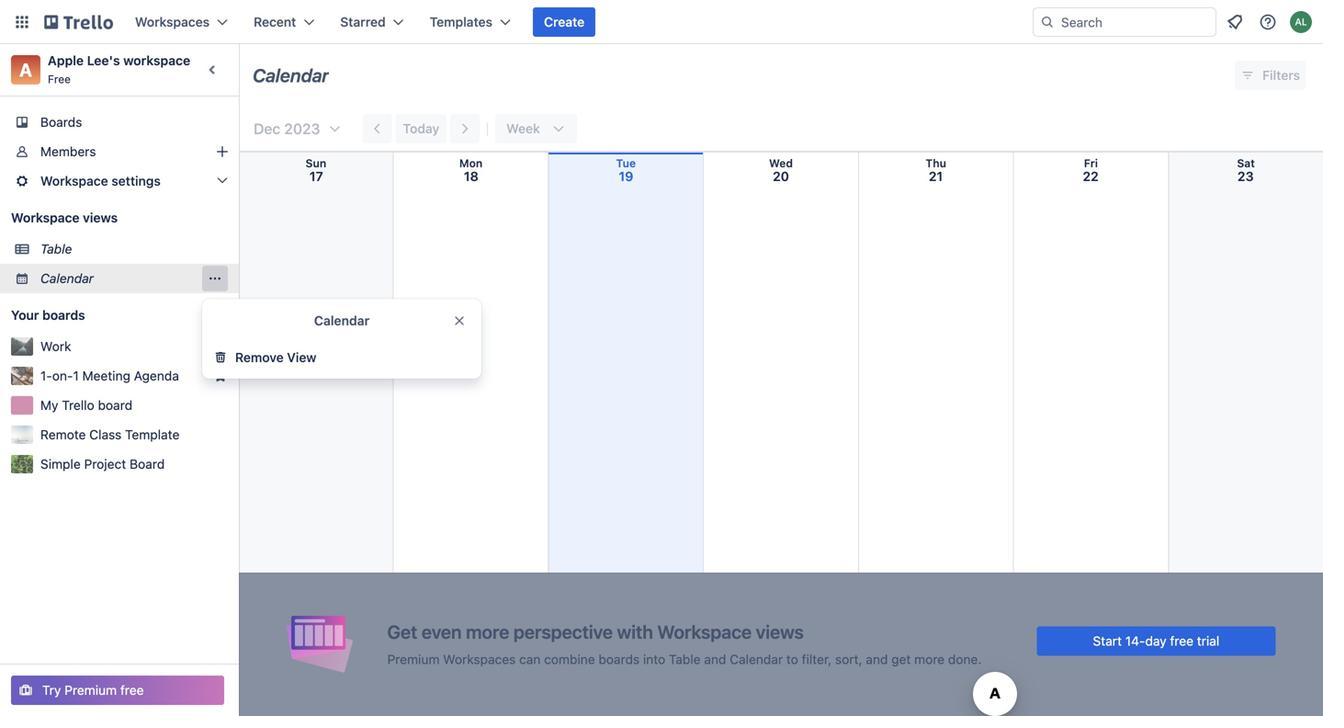 Task type: vqa. For each thing, say whether or not it's contained in the screenshot.
rightmost Premium
yes



Task type: locate. For each thing, give the bounding box(es) containing it.
table right 'into' at bottom
[[669, 652, 701, 667]]

boards up work
[[42, 307, 85, 323]]

starred icon image left remove on the left of the page
[[213, 339, 228, 354]]

starred
[[340, 14, 386, 29]]

my trello board link
[[40, 396, 228, 415]]

a
[[19, 59, 32, 80]]

free right try
[[120, 682, 144, 698]]

premium
[[387, 652, 440, 667], [65, 682, 117, 698]]

fri
[[1084, 157, 1098, 170]]

Search field
[[1055, 8, 1216, 36]]

calendar up your boards
[[40, 271, 94, 286]]

template
[[125, 427, 180, 442]]

recent
[[254, 14, 296, 29]]

premium right try
[[65, 682, 117, 698]]

0 horizontal spatial premium
[[65, 682, 117, 698]]

0 horizontal spatial views
[[83, 210, 118, 225]]

primary element
[[0, 0, 1324, 44]]

2 vertical spatial workspace
[[658, 621, 752, 642]]

20
[[773, 169, 789, 184]]

work
[[40, 339, 71, 354]]

1 vertical spatial boards
[[599, 652, 640, 667]]

calendar link
[[40, 269, 202, 288]]

views inside get even more perspective with workspace views premium workspaces can combine boards into table and calendar to filter, sort, and get more done.
[[756, 621, 804, 642]]

calendar up remove view button
[[314, 313, 370, 328]]

0 horizontal spatial free
[[120, 682, 144, 698]]

premium down get
[[387, 652, 440, 667]]

1 vertical spatial premium
[[65, 682, 117, 698]]

1 horizontal spatial premium
[[387, 652, 440, 667]]

1 vertical spatial views
[[756, 621, 804, 642]]

today button
[[396, 114, 447, 143]]

menu
[[202, 266, 228, 291]]

and left get on the bottom of the page
[[866, 652, 888, 667]]

0 vertical spatial workspaces
[[135, 14, 210, 29]]

0 vertical spatial starred icon image
[[213, 339, 228, 354]]

0 vertical spatial workspace
[[40, 173, 108, 188]]

boards down with
[[599, 652, 640, 667]]

table
[[40, 241, 72, 256], [669, 652, 701, 667]]

workspace for workspace settings
[[40, 173, 108, 188]]

22
[[1083, 169, 1099, 184]]

1 horizontal spatial workspaces
[[443, 652, 516, 667]]

and
[[704, 652, 726, 667], [866, 652, 888, 667]]

1 vertical spatial table
[[669, 652, 701, 667]]

workspace views
[[11, 210, 118, 225]]

starred icon image right agenda on the left bottom of the page
[[213, 369, 228, 383]]

1 vertical spatial starred icon image
[[213, 369, 228, 383]]

back to home image
[[44, 7, 113, 37]]

workspace inside popup button
[[40, 173, 108, 188]]

0 vertical spatial views
[[83, 210, 118, 225]]

1 and from the left
[[704, 652, 726, 667]]

more right get on the bottom of the page
[[915, 652, 945, 667]]

and right 'into' at bottom
[[704, 652, 726, 667]]

remote class template
[[40, 427, 180, 442]]

0 horizontal spatial boards
[[42, 307, 85, 323]]

2 and from the left
[[866, 652, 888, 667]]

1 horizontal spatial free
[[1170, 633, 1194, 648]]

0 horizontal spatial more
[[466, 621, 510, 642]]

workspace down members
[[40, 173, 108, 188]]

1-on-1 meeting agenda
[[40, 368, 179, 383]]

workspaces inside get even more perspective with workspace views premium workspaces can combine boards into table and calendar to filter, sort, and get more done.
[[443, 652, 516, 667]]

boards
[[40, 114, 82, 130]]

views down workspace settings
[[83, 210, 118, 225]]

start 14-day free trial
[[1093, 633, 1220, 648]]

views
[[83, 210, 118, 225], [756, 621, 804, 642]]

workspace navigation collapse icon image
[[200, 57, 226, 83]]

try premium free button
[[11, 676, 224, 705]]

0 horizontal spatial and
[[704, 652, 726, 667]]

2 starred icon image from the top
[[213, 369, 228, 383]]

1 horizontal spatial more
[[915, 652, 945, 667]]

more
[[466, 621, 510, 642], [915, 652, 945, 667]]

workspaces button
[[124, 7, 239, 37]]

1 starred icon image from the top
[[213, 339, 228, 354]]

calendar
[[253, 64, 329, 86], [40, 271, 94, 286], [314, 313, 370, 328], [730, 652, 783, 667]]

workspaces
[[135, 14, 210, 29], [443, 652, 516, 667]]

calendar left 'to'
[[730, 652, 783, 667]]

1 horizontal spatial and
[[866, 652, 888, 667]]

calendar inside get even more perspective with workspace views premium workspaces can combine boards into table and calendar to filter, sort, and get more done.
[[730, 652, 783, 667]]

starred icon image for work
[[213, 339, 228, 354]]

workspace down workspace settings
[[11, 210, 80, 225]]

remove view
[[235, 350, 317, 365]]

workspaces down even
[[443, 652, 516, 667]]

0 vertical spatial free
[[1170, 633, 1194, 648]]

apple lee's workspace free
[[48, 53, 190, 85]]

apple lee's workspace link
[[48, 53, 190, 68]]

boards
[[42, 307, 85, 323], [599, 652, 640, 667]]

starred icon image for 1-on-1 meeting agenda
[[213, 369, 228, 383]]

1 vertical spatial workspace
[[11, 210, 80, 225]]

start
[[1093, 633, 1122, 648]]

1 vertical spatial workspaces
[[443, 652, 516, 667]]

your boards with 5 items element
[[11, 304, 186, 326]]

0 horizontal spatial table
[[40, 241, 72, 256]]

workspace
[[40, 173, 108, 188], [11, 210, 80, 225], [658, 621, 752, 642]]

remove view button
[[202, 343, 482, 372]]

free right day on the right
[[1170, 633, 1194, 648]]

0 vertical spatial table
[[40, 241, 72, 256]]

day
[[1146, 633, 1167, 648]]

even
[[422, 621, 462, 642]]

settings
[[112, 173, 161, 188]]

apple lee (applelee29) image
[[1290, 11, 1313, 33]]

mon
[[459, 157, 483, 170]]

more right even
[[466, 621, 510, 642]]

free
[[1170, 633, 1194, 648], [120, 682, 144, 698]]

1 horizontal spatial table
[[669, 652, 701, 667]]

create button
[[533, 7, 596, 37]]

boards inside get even more perspective with workspace views premium workspaces can combine boards into table and calendar to filter, sort, and get more done.
[[599, 652, 640, 667]]

1 horizontal spatial views
[[756, 621, 804, 642]]

my trello board
[[40, 398, 132, 413]]

0 vertical spatial premium
[[387, 652, 440, 667]]

with
[[617, 621, 653, 642]]

table down the workspace views
[[40, 241, 72, 256]]

perspective
[[514, 621, 613, 642]]

open information menu image
[[1259, 13, 1278, 31]]

board
[[130, 456, 165, 472]]

members link
[[0, 137, 239, 166]]

0 vertical spatial boards
[[42, 307, 85, 323]]

work button
[[40, 337, 206, 356]]

1-on-1 meeting agenda button
[[40, 367, 206, 385]]

workspace inside get even more perspective with workspace views premium workspaces can combine boards into table and calendar to filter, sort, and get more done.
[[658, 621, 752, 642]]

1 vertical spatial free
[[120, 682, 144, 698]]

templates button
[[419, 7, 522, 37]]

0 horizontal spatial workspaces
[[135, 14, 210, 29]]

workspace up 'into' at bottom
[[658, 621, 752, 642]]

1 horizontal spatial boards
[[599, 652, 640, 667]]

starred icon image
[[213, 339, 228, 354], [213, 369, 228, 383]]

workspaces up workspace on the left of page
[[135, 14, 210, 29]]

done.
[[948, 652, 982, 667]]

views up 'to'
[[756, 621, 804, 642]]



Task type: describe. For each thing, give the bounding box(es) containing it.
get
[[387, 621, 418, 642]]

dec
[[254, 120, 281, 137]]

table inside get even more perspective with workspace views premium workspaces can combine boards into table and calendar to filter, sort, and get more done.
[[669, 652, 701, 667]]

get even more perspective with workspace views premium workspaces can combine boards into table and calendar to filter, sort, and get more done.
[[387, 621, 982, 667]]

your
[[11, 307, 39, 323]]

sort,
[[835, 652, 863, 667]]

1-
[[40, 368, 52, 383]]

meeting
[[82, 368, 130, 383]]

18
[[464, 169, 479, 184]]

21
[[929, 169, 943, 184]]

recent button
[[243, 7, 326, 37]]

to
[[787, 652, 799, 667]]

boards link
[[0, 108, 239, 137]]

0 vertical spatial more
[[466, 621, 510, 642]]

tue
[[616, 157, 636, 170]]

19
[[619, 169, 634, 184]]

create
[[544, 14, 585, 29]]

dec 2023 button
[[246, 114, 342, 143]]

free
[[48, 73, 71, 85]]

workspaces inside workspaces dropdown button
[[135, 14, 210, 29]]

simple
[[40, 456, 81, 472]]

free inside button
[[120, 682, 144, 698]]

week button
[[496, 114, 577, 143]]

lee's
[[87, 53, 120, 68]]

premium inside try premium free button
[[65, 682, 117, 698]]

project
[[84, 456, 126, 472]]

23
[[1238, 169, 1254, 184]]

simple project board link
[[40, 455, 228, 473]]

workspace actions menu image
[[208, 271, 222, 286]]

wed
[[769, 157, 793, 170]]

simple project board
[[40, 456, 165, 472]]

table link
[[40, 240, 228, 258]]

workspace
[[123, 53, 190, 68]]

get
[[892, 652, 911, 667]]

14-
[[1126, 633, 1146, 648]]

sun
[[306, 157, 326, 170]]

Calendar text field
[[253, 58, 329, 93]]

workspace settings button
[[0, 166, 239, 196]]

workspace for workspace views
[[11, 210, 80, 225]]

view
[[287, 350, 317, 365]]

1
[[73, 368, 79, 383]]

trello
[[62, 398, 94, 413]]

try
[[42, 682, 61, 698]]

remote
[[40, 427, 86, 442]]

search image
[[1040, 15, 1055, 29]]

filter,
[[802, 652, 832, 667]]

starred button
[[329, 7, 415, 37]]

try premium free
[[42, 682, 144, 698]]

my
[[40, 398, 58, 413]]

sat
[[1237, 157, 1255, 170]]

your boards
[[11, 307, 85, 323]]

remote class template link
[[40, 426, 228, 444]]

2023
[[284, 120, 320, 137]]

calendar inside "link"
[[40, 271, 94, 286]]

remove
[[235, 350, 284, 365]]

a link
[[11, 55, 40, 85]]

into
[[643, 652, 666, 667]]

apple
[[48, 53, 84, 68]]

premium inside get even more perspective with workspace views premium workspaces can combine boards into table and calendar to filter, sort, and get more done.
[[387, 652, 440, 667]]

members
[[40, 144, 96, 159]]

can
[[519, 652, 541, 667]]

on-
[[52, 368, 73, 383]]

week
[[507, 121, 540, 136]]

filters
[[1263, 68, 1301, 83]]

class
[[89, 427, 122, 442]]

filters button
[[1235, 61, 1306, 90]]

thu
[[926, 157, 947, 170]]

workspace settings
[[40, 173, 161, 188]]

agenda
[[134, 368, 179, 383]]

trial
[[1197, 633, 1220, 648]]

dec 2023
[[254, 120, 320, 137]]

today
[[403, 121, 440, 136]]

combine
[[544, 652, 595, 667]]

1 vertical spatial more
[[915, 652, 945, 667]]

close popover image
[[452, 313, 467, 328]]

board
[[98, 398, 132, 413]]

calendar down recent dropdown button
[[253, 64, 329, 86]]

start 14-day free trial link
[[1037, 626, 1276, 656]]

0 notifications image
[[1224, 11, 1246, 33]]

17
[[310, 169, 323, 184]]

templates
[[430, 14, 493, 29]]



